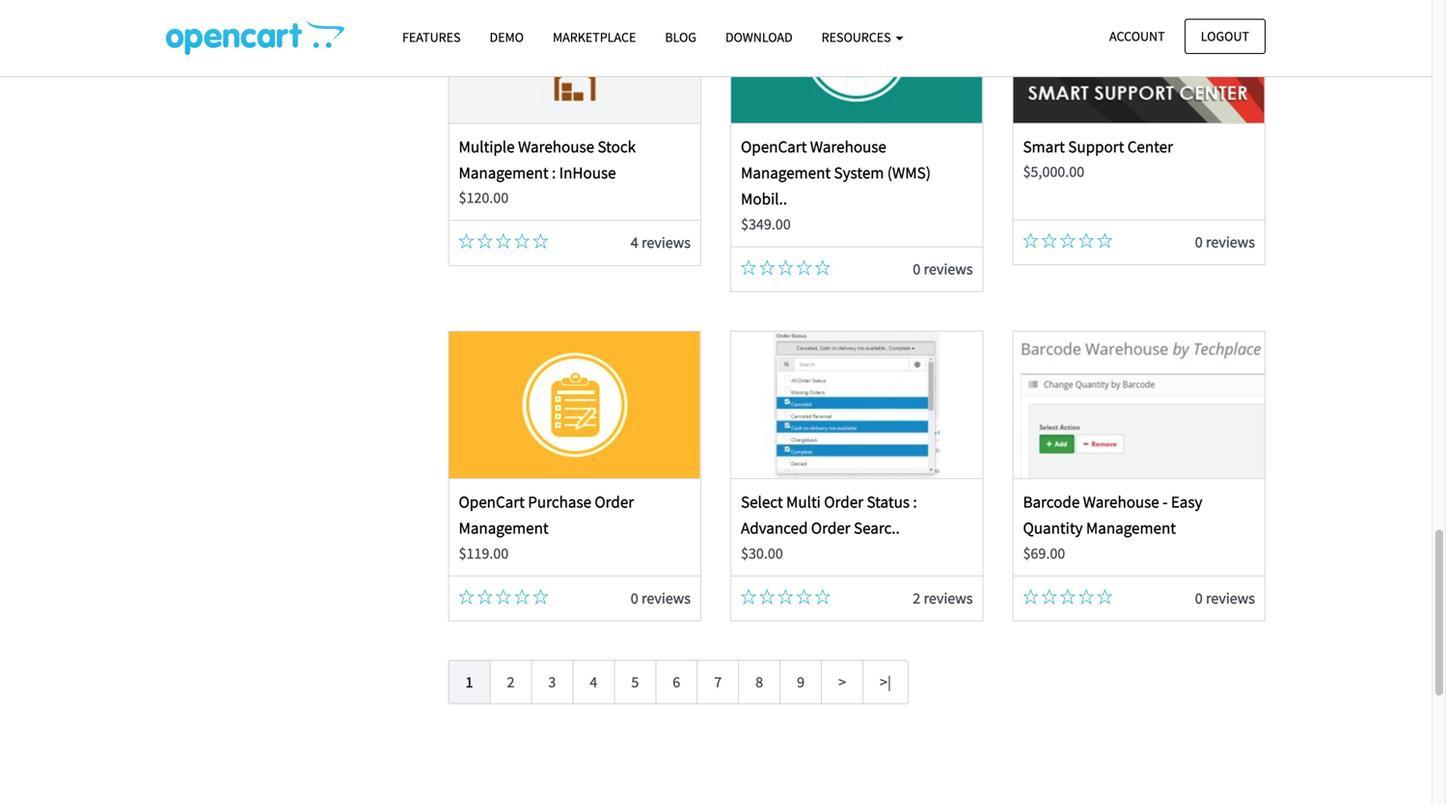 Task type: describe. For each thing, give the bounding box(es) containing it.
0 reviews for barcode warehouse - easy quantity management
[[1195, 589, 1255, 608]]

multiple warehouse stock management : inhouse link
[[459, 136, 636, 183]]

opencart purchase order management $119.00
[[459, 492, 634, 563]]

opencart extensions image
[[166, 20, 344, 55]]

blog
[[665, 28, 697, 46]]

barcode warehouse - easy quantity management image
[[1014, 332, 1265, 479]]

order for purchase
[[595, 492, 634, 512]]

management inside opencart purchase order management $119.00
[[459, 518, 549, 539]]

account
[[1110, 28, 1165, 45]]

2 for 2
[[507, 673, 515, 692]]

4 for 4
[[590, 673, 598, 692]]

smart support center image
[[1014, 0, 1265, 123]]

2 reviews
[[913, 589, 973, 608]]

$30.00
[[741, 544, 783, 563]]

blog link
[[651, 20, 711, 54]]

account link
[[1093, 19, 1182, 54]]

easy
[[1171, 492, 1203, 512]]

: for status
[[913, 492, 917, 512]]

opencart for opencart purchase order management
[[459, 492, 525, 512]]

3
[[548, 673, 556, 692]]

>
[[839, 673, 846, 692]]

logout
[[1201, 28, 1250, 45]]

order for multi
[[824, 492, 864, 512]]

features link
[[388, 20, 475, 54]]

system
[[834, 163, 884, 183]]

1
[[466, 673, 473, 692]]

stock
[[598, 136, 636, 157]]

opencart warehouse management system (wms) mobil.. $349.00
[[741, 136, 931, 234]]

multiple
[[459, 136, 515, 157]]

resources link
[[807, 20, 918, 54]]

5 link
[[614, 661, 656, 705]]

barcode warehouse - easy quantity management link
[[1023, 492, 1203, 539]]

download link
[[711, 20, 807, 54]]

7
[[714, 673, 722, 692]]

8
[[756, 673, 763, 692]]

4 reviews
[[631, 233, 691, 253]]

mobil..
[[741, 189, 787, 209]]

status
[[867, 492, 910, 512]]

smart support center link
[[1023, 136, 1173, 157]]

0 reviews for opencart warehouse management system (wms) mobil..
[[913, 259, 973, 279]]

select multi order status : advanced order searc.. image
[[732, 332, 983, 479]]

0 for smart support center
[[1195, 232, 1203, 252]]

barcode warehouse - easy quantity management $69.00
[[1023, 492, 1203, 563]]

opencart warehouse management system (wms) mobil.. image
[[732, 0, 983, 123]]

reviews for opencart warehouse management system (wms) mobil..
[[924, 259, 973, 279]]

0 for barcode warehouse - easy quantity management
[[1195, 589, 1203, 608]]

2 link
[[490, 661, 532, 705]]

marketplace link
[[538, 20, 651, 54]]

inhouse
[[559, 163, 616, 183]]

$5,000.00
[[1023, 162, 1085, 181]]

opencart for opencart warehouse management system (wms) mobil..
[[741, 136, 807, 157]]

searc..
[[854, 518, 900, 539]]

multiple warehouse stock management : inhouse image
[[449, 0, 700, 123]]

management inside multiple warehouse stock management : inhouse $120.00
[[459, 163, 549, 183]]

reviews for opencart purchase order management
[[642, 589, 691, 608]]

download
[[726, 28, 793, 46]]

barcode
[[1023, 492, 1080, 512]]

reviews for select multi order status : advanced order searc..
[[924, 589, 973, 608]]



Task type: vqa. For each thing, say whether or not it's contained in the screenshot.
foundation
no



Task type: locate. For each thing, give the bounding box(es) containing it.
$69.00
[[1023, 544, 1066, 563]]

$119.00
[[459, 544, 509, 563]]

0 vertical spatial 2
[[913, 589, 921, 608]]

smart support center $5,000.00
[[1023, 136, 1173, 181]]

5
[[631, 673, 639, 692]]

> link
[[821, 661, 864, 705]]

1 vertical spatial 2
[[507, 673, 515, 692]]

warehouse for easy
[[1083, 492, 1160, 512]]

center
[[1128, 136, 1173, 157]]

0 vertical spatial :
[[552, 163, 556, 183]]

1 horizontal spatial opencart
[[741, 136, 807, 157]]

reviews for barcode warehouse - easy quantity management
[[1206, 589, 1255, 608]]

features
[[402, 28, 461, 46]]

quantity
[[1023, 518, 1083, 539]]

advanced
[[741, 518, 808, 539]]

management inside opencart warehouse management system (wms) mobil.. $349.00
[[741, 163, 831, 183]]

opencart inside opencart warehouse management system (wms) mobil.. $349.00
[[741, 136, 807, 157]]

0 reviews for opencart purchase order management
[[631, 589, 691, 608]]

1 horizontal spatial 2
[[913, 589, 921, 608]]

warehouse for management
[[518, 136, 594, 157]]

resources
[[822, 28, 894, 46]]

4 link
[[573, 661, 615, 705]]

warehouse inside opencart warehouse management system (wms) mobil.. $349.00
[[810, 136, 887, 157]]

9 link
[[780, 661, 822, 705]]

order down multi
[[811, 518, 851, 539]]

management up 'mobil..'
[[741, 163, 831, 183]]

: right the status
[[913, 492, 917, 512]]

>|
[[880, 673, 891, 692]]

warehouse up 'system'
[[810, 136, 887, 157]]

2
[[913, 589, 921, 608], [507, 673, 515, 692]]

order right purchase
[[595, 492, 634, 512]]

-
[[1163, 492, 1168, 512]]

0 vertical spatial opencart
[[741, 136, 807, 157]]

0 horizontal spatial warehouse
[[518, 136, 594, 157]]

support
[[1068, 136, 1124, 157]]

0 horizontal spatial opencart
[[459, 492, 525, 512]]

order right multi
[[824, 492, 864, 512]]

opencart purchase order management link
[[459, 492, 634, 539]]

smart
[[1023, 136, 1065, 157]]

0 reviews
[[1195, 232, 1255, 252], [913, 259, 973, 279], [631, 589, 691, 608], [1195, 589, 1255, 608]]

0 vertical spatial 4
[[631, 233, 639, 253]]

purchase
[[528, 492, 592, 512]]

logout link
[[1185, 19, 1266, 54]]

: for management
[[552, 163, 556, 183]]

management up $119.00
[[459, 518, 549, 539]]

warehouse up inhouse at the top left
[[518, 136, 594, 157]]

warehouse left -
[[1083, 492, 1160, 512]]

0 for opencart purchase order management
[[631, 589, 639, 608]]

demo link
[[475, 20, 538, 54]]

7 link
[[697, 661, 739, 705]]

star light o image
[[1060, 233, 1076, 248], [1097, 233, 1113, 248], [459, 234, 474, 249], [477, 234, 493, 249], [496, 234, 511, 249], [741, 260, 756, 275], [760, 260, 775, 275], [778, 260, 794, 275], [797, 260, 812, 275], [477, 590, 493, 605], [760, 590, 775, 605], [778, 590, 794, 605], [815, 590, 831, 605], [1060, 590, 1076, 605], [1097, 590, 1113, 605]]

3 link
[[531, 661, 574, 705]]

6 link
[[655, 661, 698, 705]]

9
[[797, 673, 805, 692]]

0 for opencart warehouse management system (wms) mobil..
[[913, 259, 921, 279]]

: inside multiple warehouse stock management : inhouse $120.00
[[552, 163, 556, 183]]

multiple warehouse stock management : inhouse $120.00
[[459, 136, 636, 208]]

: left inhouse at the top left
[[552, 163, 556, 183]]

opencart inside opencart purchase order management $119.00
[[459, 492, 525, 512]]

warehouse inside barcode warehouse - easy quantity management $69.00
[[1083, 492, 1160, 512]]

: inside 'select multi order status : advanced order searc.. $30.00'
[[913, 492, 917, 512]]

management down -
[[1086, 518, 1176, 539]]

(wms)
[[887, 163, 931, 183]]

star light o image
[[1023, 233, 1039, 248], [1042, 233, 1057, 248], [1079, 233, 1094, 248], [514, 234, 530, 249], [533, 234, 548, 249], [815, 260, 831, 275], [459, 590, 474, 605], [496, 590, 511, 605], [514, 590, 530, 605], [533, 590, 548, 605], [741, 590, 756, 605], [797, 590, 812, 605], [1023, 590, 1039, 605], [1042, 590, 1057, 605], [1079, 590, 1094, 605]]

0 horizontal spatial :
[[552, 163, 556, 183]]

demo
[[490, 28, 524, 46]]

$349.00
[[741, 215, 791, 234]]

8 link
[[738, 661, 781, 705]]

warehouse inside multiple warehouse stock management : inhouse $120.00
[[518, 136, 594, 157]]

1 vertical spatial :
[[913, 492, 917, 512]]

management down multiple
[[459, 163, 549, 183]]

opencart warehouse management system (wms) mobil.. link
[[741, 136, 931, 209]]

opencart up 'mobil..'
[[741, 136, 807, 157]]

0 horizontal spatial 4
[[590, 673, 598, 692]]

opencart
[[741, 136, 807, 157], [459, 492, 525, 512]]

select multi order status : advanced order searc.. link
[[741, 492, 917, 539]]

:
[[552, 163, 556, 183], [913, 492, 917, 512]]

marketplace
[[553, 28, 636, 46]]

0 horizontal spatial 2
[[507, 673, 515, 692]]

order
[[595, 492, 634, 512], [824, 492, 864, 512], [811, 518, 851, 539]]

management inside barcode warehouse - easy quantity management $69.00
[[1086, 518, 1176, 539]]

0 reviews for smart support center
[[1195, 232, 1255, 252]]

multi
[[786, 492, 821, 512]]

4
[[631, 233, 639, 253], [590, 673, 598, 692]]

2 for 2 reviews
[[913, 589, 921, 608]]

reviews
[[1206, 232, 1255, 252], [642, 233, 691, 253], [924, 259, 973, 279], [642, 589, 691, 608], [924, 589, 973, 608], [1206, 589, 1255, 608]]

1 horizontal spatial :
[[913, 492, 917, 512]]

$120.00
[[459, 188, 509, 208]]

select
[[741, 492, 783, 512]]

warehouse
[[518, 136, 594, 157], [810, 136, 887, 157], [1083, 492, 1160, 512]]

management
[[459, 163, 549, 183], [741, 163, 831, 183], [459, 518, 549, 539], [1086, 518, 1176, 539]]

opencart purchase order management image
[[449, 332, 700, 479]]

reviews for multiple warehouse stock management : inhouse
[[642, 233, 691, 253]]

>| link
[[863, 661, 909, 705]]

4 for 4 reviews
[[631, 233, 639, 253]]

1 horizontal spatial warehouse
[[810, 136, 887, 157]]

reviews for smart support center
[[1206, 232, 1255, 252]]

select multi order status : advanced order searc.. $30.00
[[741, 492, 917, 563]]

2 horizontal spatial warehouse
[[1083, 492, 1160, 512]]

opencart up $119.00
[[459, 492, 525, 512]]

1 vertical spatial opencart
[[459, 492, 525, 512]]

1 vertical spatial 4
[[590, 673, 598, 692]]

order inside opencart purchase order management $119.00
[[595, 492, 634, 512]]

6
[[673, 673, 680, 692]]

0
[[1195, 232, 1203, 252], [913, 259, 921, 279], [631, 589, 639, 608], [1195, 589, 1203, 608]]

1 horizontal spatial 4
[[631, 233, 639, 253]]

warehouse for system
[[810, 136, 887, 157]]



